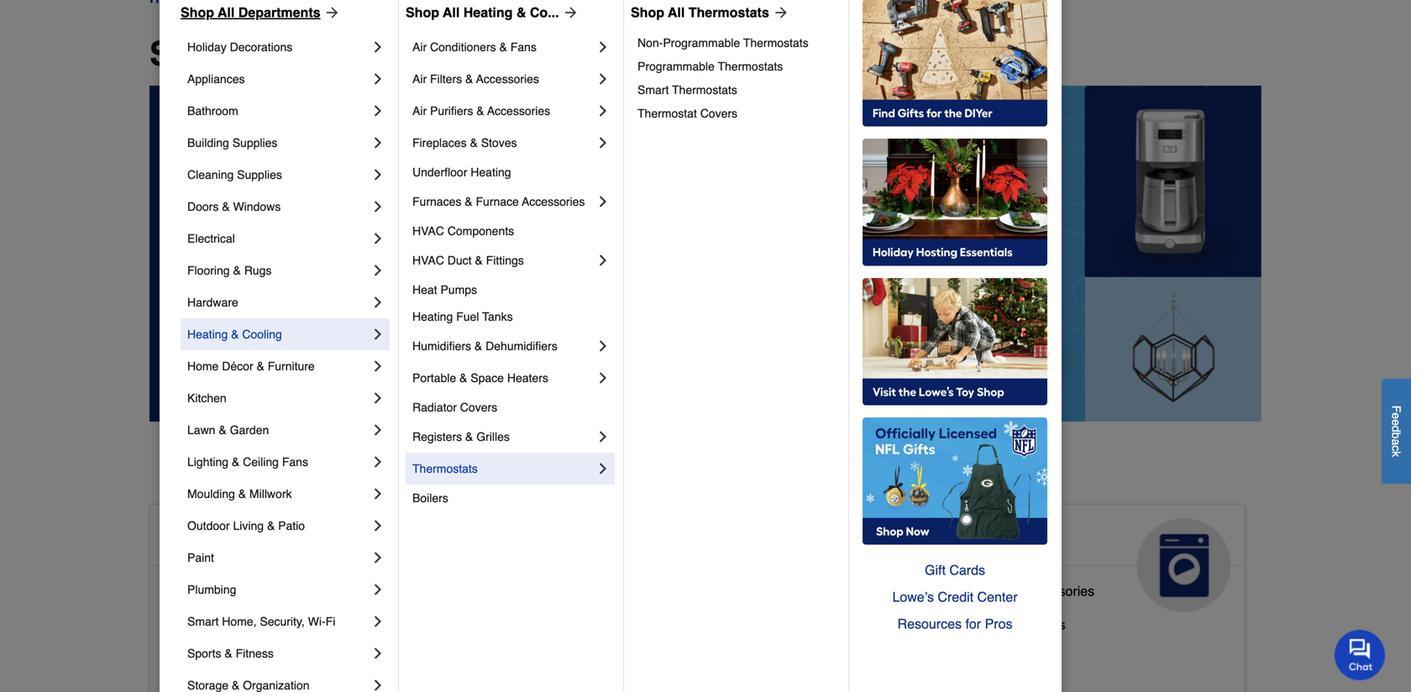 Task type: describe. For each thing, give the bounding box(es) containing it.
thermostats down non-programmable thermostats link
[[718, 60, 783, 73]]

accessible bedroom link
[[164, 613, 286, 647]]

0 vertical spatial home
[[187, 360, 219, 373]]

air purifiers & accessories
[[413, 104, 550, 118]]

heating down hardware
[[187, 328, 228, 341]]

1 vertical spatial home
[[293, 525, 359, 552]]

fireplaces & stoves
[[413, 136, 517, 150]]

arrow right image for shop all heating & co...
[[559, 4, 579, 21]]

heating down heat
[[413, 310, 453, 323]]

components
[[448, 224, 514, 238]]

& left furnace
[[465, 195, 473, 208]]

pet beds, houses, & furniture link
[[538, 640, 720, 674]]

accessible entry & home
[[164, 651, 315, 666]]

plumbing
[[187, 583, 236, 596]]

thermostats up non-programmable thermostats
[[689, 5, 769, 20]]

& inside 'link'
[[517, 5, 526, 20]]

& left patio
[[267, 519, 275, 533]]

paint
[[187, 551, 214, 565]]

bathroom link
[[187, 95, 370, 127]]

building supplies
[[187, 136, 278, 150]]

underfloor heating link
[[413, 159, 612, 186]]

chevron right image for electrical
[[370, 230, 386, 247]]

holiday
[[187, 40, 227, 54]]

chat invite button image
[[1335, 629, 1386, 681]]

filters
[[430, 72, 462, 86]]

non-
[[638, 36, 663, 50]]

moulding & millwork link
[[187, 478, 370, 510]]

0 vertical spatial furniture
[[268, 360, 315, 373]]

wine
[[986, 617, 1017, 633]]

radiator covers link
[[413, 394, 612, 421]]

building
[[187, 136, 229, 150]]

humidifiers & dehumidifiers link
[[413, 330, 595, 362]]

hvac components link
[[413, 218, 612, 244]]

sports & fitness
[[187, 647, 274, 660]]

radiator
[[413, 401, 457, 414]]

shop all departments
[[181, 5, 321, 20]]

air filters & accessories link
[[413, 63, 595, 95]]

accessories for appliance parts & accessories
[[1023, 583, 1095, 599]]

accessible bedroom
[[164, 617, 286, 633]]

moulding & millwork
[[187, 487, 292, 501]]

home décor & furniture link
[[187, 350, 370, 382]]

smart home, security, wi-fi
[[187, 615, 335, 628]]

supplies for livestock supplies
[[598, 610, 650, 626]]

fans for air conditioners & fans
[[511, 40, 537, 54]]

air conditioners & fans
[[413, 40, 537, 54]]

livestock
[[538, 610, 594, 626]]

1 horizontal spatial furniture
[[666, 644, 720, 659]]

1 horizontal spatial appliances
[[913, 525, 1038, 552]]

covers for radiator covers
[[460, 401, 497, 414]]

air for air purifiers & accessories
[[413, 104, 427, 118]]

thermostats up programmable thermostats link
[[743, 36, 809, 50]]

chevron right image for heating & cooling
[[370, 326, 386, 343]]

chevron right image for thermostats
[[595, 460, 612, 477]]

chevron right image for moulding & millwork
[[370, 486, 386, 502]]

accessible for accessible bedroom
[[164, 617, 228, 633]]

holiday hosting essentials. image
[[863, 139, 1048, 266]]

non-programmable thermostats link
[[638, 31, 837, 55]]

& left 'space'
[[460, 371, 467, 385]]

chevron right image for furnaces & furnace accessories
[[595, 193, 612, 210]]

chevron right image for registers & grilles
[[595, 428, 612, 445]]

gift cards
[[925, 562, 985, 578]]

animal & pet care image
[[763, 518, 857, 612]]

fi
[[326, 615, 335, 628]]

beverage
[[913, 617, 970, 633]]

accessible for accessible home
[[164, 525, 287, 552]]

chevron right image for building supplies
[[370, 134, 386, 151]]

chevron right image for paint
[[370, 549, 386, 566]]

chevron right image for air purifiers & accessories
[[595, 102, 612, 119]]

heating & cooling
[[187, 328, 282, 341]]

lawn & garden
[[187, 423, 269, 437]]

bedroom
[[232, 617, 286, 633]]

& inside "link"
[[465, 430, 473, 444]]

purifiers
[[430, 104, 473, 118]]

& left ceiling
[[232, 455, 240, 469]]

shop all thermostats link
[[631, 3, 790, 23]]

humidifiers
[[413, 339, 471, 353]]

chevron right image for fireplaces & stoves
[[595, 134, 612, 151]]

arrow right image for shop all thermostats
[[769, 4, 790, 21]]

lowe's credit center
[[893, 589, 1018, 605]]

resources for pros link
[[863, 611, 1048, 638]]

chillers
[[1021, 617, 1066, 633]]

all for shop all heating & co...
[[443, 5, 460, 20]]

garden
[[230, 423, 269, 437]]

millwork
[[249, 487, 292, 501]]

& right houses,
[[653, 644, 662, 659]]

beverage & wine chillers link
[[913, 613, 1066, 647]]

find gifts for the diyer. image
[[863, 0, 1048, 127]]

2 vertical spatial home
[[280, 651, 315, 666]]

& left millwork
[[238, 487, 246, 501]]

1 vertical spatial programmable
[[638, 60, 715, 73]]

chevron right image for outdoor living & patio
[[370, 518, 386, 534]]

thermostats inside 'link'
[[413, 462, 478, 476]]

shop all heating & co...
[[406, 5, 559, 20]]

arrow right image for shop all departments
[[321, 4, 341, 21]]

chevron right image for air filters & accessories
[[595, 71, 612, 87]]

lowe's credit center link
[[863, 584, 1048, 611]]

animal & pet care
[[538, 525, 683, 579]]

smart home, security, wi-fi link
[[187, 606, 370, 638]]

lighting & ceiling fans
[[187, 455, 308, 469]]

livestock supplies link
[[538, 607, 650, 640]]

lowe's
[[893, 589, 934, 605]]

supplies for building supplies
[[232, 136, 278, 150]]

0 vertical spatial appliances
[[187, 72, 245, 86]]

pumps
[[441, 283, 477, 297]]

thermostat covers
[[638, 107, 738, 120]]

shop all heating & co... link
[[406, 3, 579, 23]]

accessible home image
[[389, 518, 483, 612]]

building supplies link
[[187, 127, 370, 159]]

appliance
[[913, 583, 972, 599]]

entry
[[232, 651, 263, 666]]

bathroom inside 'link'
[[232, 583, 290, 599]]

enjoy savings year-round. no matter what you're shopping for, find what you need at a great price. image
[[150, 86, 1262, 422]]

air for air conditioners & fans
[[413, 40, 427, 54]]

f e e d b a c k button
[[1382, 379, 1411, 484]]

c
[[1390, 445, 1403, 451]]

smart for smart thermostats
[[638, 83, 669, 97]]

home décor & furniture
[[187, 360, 315, 373]]

& right purifiers
[[477, 104, 484, 118]]

underfloor heating
[[413, 166, 511, 179]]

patio
[[278, 519, 305, 533]]

appliances image
[[1137, 518, 1231, 612]]

chevron right image for home décor & furniture
[[370, 358, 386, 375]]

duct
[[448, 254, 472, 267]]

& right doors on the top
[[222, 200, 230, 213]]

sports & fitness link
[[187, 638, 370, 670]]

chevron right image for bathroom
[[370, 102, 386, 119]]

& down accessible bedroom "link"
[[225, 647, 232, 660]]

fuel
[[456, 310, 479, 323]]

heaters
[[507, 371, 549, 385]]

chevron right image for hvac duct & fittings
[[595, 252, 612, 269]]

underfloor
[[413, 166, 467, 179]]

cards
[[950, 562, 985, 578]]

b
[[1390, 432, 1403, 439]]

shop all departments link
[[181, 3, 341, 23]]

kitchen
[[187, 392, 227, 405]]

cooling
[[242, 328, 282, 341]]

chevron right image for humidifiers & dehumidifiers
[[595, 338, 612, 355]]

heating inside 'link'
[[464, 5, 513, 20]]



Task type: locate. For each thing, give the bounding box(es) containing it.
fans
[[511, 40, 537, 54], [282, 455, 308, 469]]

chevron right image for doors & windows
[[370, 198, 386, 215]]

accessories for air purifiers & accessories
[[487, 104, 550, 118]]

holiday decorations link
[[187, 31, 370, 63]]

0 horizontal spatial fans
[[282, 455, 308, 469]]

decorations
[[230, 40, 293, 54]]

covers down portable & space heaters
[[460, 401, 497, 414]]

flooring
[[187, 264, 230, 277]]

0 horizontal spatial shop
[[181, 5, 214, 20]]

0 vertical spatial pet
[[647, 525, 683, 552]]

accessories down air conditioners & fans link
[[476, 72, 539, 86]]

0 horizontal spatial arrow right image
[[321, 4, 341, 21]]

1 vertical spatial appliances link
[[899, 505, 1245, 612]]

gift
[[925, 562, 946, 578]]

air inside air conditioners & fans link
[[413, 40, 427, 54]]

for
[[966, 616, 981, 632]]

smart up thermostat
[[638, 83, 669, 97]]

electrical link
[[187, 223, 370, 255]]

furnaces
[[413, 195, 462, 208]]

cleaning
[[187, 168, 234, 181]]

supplies for cleaning supplies
[[237, 168, 282, 181]]

chevron right image
[[595, 39, 612, 55], [370, 71, 386, 87], [595, 71, 612, 87], [370, 102, 386, 119], [595, 134, 612, 151], [370, 198, 386, 215], [370, 230, 386, 247], [370, 262, 386, 279], [370, 294, 386, 311], [370, 326, 386, 343], [370, 358, 386, 375], [370, 390, 386, 407], [370, 422, 386, 439], [595, 428, 612, 445], [595, 460, 612, 477], [370, 549, 386, 566], [370, 581, 386, 598]]

accessories up chillers
[[1023, 583, 1095, 599]]

2 hvac from the top
[[413, 254, 444, 267]]

furniture
[[268, 360, 315, 373], [666, 644, 720, 659]]

arrow right image up shop all departments
[[321, 4, 341, 21]]

shop all departments
[[150, 34, 499, 73]]

0 vertical spatial programmable
[[663, 36, 740, 50]]

sports
[[187, 647, 221, 660]]

chevron right image for holiday decorations
[[370, 39, 386, 55]]

programmable up smart thermostats at the top of page
[[638, 60, 715, 73]]

rugs
[[244, 264, 272, 277]]

thermostats
[[689, 5, 769, 20], [743, 36, 809, 50], [718, 60, 783, 73], [672, 83, 737, 97], [413, 462, 478, 476]]

1 shop from the left
[[181, 5, 214, 20]]

& left stoves
[[470, 136, 478, 150]]

& right lawn
[[219, 423, 227, 437]]

appliance parts & accessories link
[[913, 580, 1095, 613]]

hvac for hvac duct & fittings
[[413, 254, 444, 267]]

3 air from the top
[[413, 104, 427, 118]]

0 vertical spatial appliances link
[[187, 63, 370, 95]]

1 air from the top
[[413, 40, 427, 54]]

fans for lighting & ceiling fans
[[282, 455, 308, 469]]

1 horizontal spatial shop
[[406, 5, 439, 20]]

appliances down holiday
[[187, 72, 245, 86]]

e up d at the right bottom of the page
[[1390, 413, 1403, 419]]

arrow right image inside shop all heating & co... 'link'
[[559, 4, 579, 21]]

arrow right image
[[321, 4, 341, 21], [559, 4, 579, 21], [769, 4, 790, 21]]

air left conditioners at the left top of the page
[[413, 40, 427, 54]]

f
[[1390, 405, 1403, 413]]

livestock supplies
[[538, 610, 650, 626]]

1 hvac from the top
[[413, 224, 444, 238]]

accessible bathroom
[[164, 583, 290, 599]]

all for shop all departments
[[218, 5, 235, 20]]

chevron right image for hardware
[[370, 294, 386, 311]]

2 air from the top
[[413, 72, 427, 86]]

heat pumps
[[413, 283, 477, 297]]

0 vertical spatial bathroom
[[187, 104, 238, 118]]

heating & cooling link
[[187, 318, 370, 350]]

shop for shop all thermostats
[[631, 5, 665, 20]]

air left purifiers
[[413, 104, 427, 118]]

arrow right image up air conditioners & fans link
[[559, 4, 579, 21]]

1 vertical spatial air
[[413, 72, 427, 86]]

home,
[[222, 615, 257, 628]]

furnace
[[476, 195, 519, 208]]

1 horizontal spatial pet
[[647, 525, 683, 552]]

officially licensed n f l gifts. shop now. image
[[863, 418, 1048, 545]]

flooring & rugs link
[[187, 255, 370, 286]]

accessible bathroom link
[[164, 580, 290, 613]]

0 horizontal spatial appliances link
[[187, 63, 370, 95]]

4 accessible from the top
[[164, 651, 228, 666]]

security,
[[260, 615, 305, 628]]

1 horizontal spatial arrow right image
[[559, 4, 579, 21]]

& right décor
[[257, 360, 264, 373]]

doors & windows link
[[187, 191, 370, 223]]

hvac down furnaces
[[413, 224, 444, 238]]

shop for shop all heating & co...
[[406, 5, 439, 20]]

& left grilles
[[465, 430, 473, 444]]

shop all thermostats
[[631, 5, 769, 20]]

2 horizontal spatial arrow right image
[[769, 4, 790, 21]]

dehumidifiers
[[486, 339, 558, 353]]

2 horizontal spatial shop
[[631, 5, 665, 20]]

& left pros
[[974, 617, 983, 633]]

arrow right image up non-programmable thermostats link
[[769, 4, 790, 21]]

chevron right image for lawn & garden
[[370, 422, 386, 439]]

thermostat
[[638, 107, 697, 120]]

registers
[[413, 430, 462, 444]]

thermostats down programmable thermostats
[[672, 83, 737, 97]]

0 vertical spatial air
[[413, 40, 427, 54]]

accessible inside accessible bedroom "link"
[[164, 617, 228, 633]]

0 horizontal spatial pet
[[538, 644, 558, 659]]

air for air filters & accessories
[[413, 72, 427, 86]]

1 vertical spatial hvac
[[413, 254, 444, 267]]

programmable up programmable thermostats
[[663, 36, 740, 50]]

1 horizontal spatial fans
[[511, 40, 537, 54]]

all for shop all departments
[[242, 34, 285, 73]]

heating up furnace
[[471, 166, 511, 179]]

fittings
[[486, 254, 524, 267]]

electrical
[[187, 232, 235, 245]]

chevron right image for air conditioners & fans
[[595, 39, 612, 55]]

shop
[[181, 5, 214, 20], [406, 5, 439, 20], [631, 5, 665, 20]]

all down shop all departments 'link'
[[242, 34, 285, 73]]

1 vertical spatial smart
[[187, 615, 219, 628]]

accessories down air filters & accessories link on the top of page
[[487, 104, 550, 118]]

chevron right image
[[370, 39, 386, 55], [595, 102, 612, 119], [370, 134, 386, 151], [370, 166, 386, 183], [595, 193, 612, 210], [595, 252, 612, 269], [595, 338, 612, 355], [595, 370, 612, 386], [370, 454, 386, 470], [370, 486, 386, 502], [370, 518, 386, 534], [370, 613, 386, 630], [370, 645, 386, 662], [370, 677, 386, 692]]

chevron right image for cleaning supplies
[[370, 166, 386, 183]]

1 horizontal spatial smart
[[638, 83, 669, 97]]

accessible for accessible entry & home
[[164, 651, 228, 666]]

furniture up kitchen link
[[268, 360, 315, 373]]

0 horizontal spatial furniture
[[268, 360, 315, 373]]

lighting
[[187, 455, 229, 469]]

hvac duct & fittings
[[413, 254, 524, 267]]

appliances link down "decorations"
[[187, 63, 370, 95]]

3 arrow right image from the left
[[769, 4, 790, 21]]

flooring & rugs
[[187, 264, 272, 277]]

accessories down underfloor heating link
[[522, 195, 585, 208]]

& left rugs
[[233, 264, 241, 277]]

& right 'animal'
[[623, 525, 640, 552]]

2 vertical spatial air
[[413, 104, 427, 118]]

accessible inside accessible bathroom 'link'
[[164, 583, 228, 599]]

shop up holiday
[[181, 5, 214, 20]]

0 vertical spatial supplies
[[232, 136, 278, 150]]

all for shop all thermostats
[[668, 5, 685, 20]]

air left filters at the left top of the page
[[413, 72, 427, 86]]

1 vertical spatial supplies
[[237, 168, 282, 181]]

& up air filters & accessories link on the top of page
[[499, 40, 507, 54]]

supplies inside "link"
[[598, 610, 650, 626]]

accessible for accessible bathroom
[[164, 583, 228, 599]]

2 arrow right image from the left
[[559, 4, 579, 21]]

1 vertical spatial furniture
[[666, 644, 720, 659]]

houses,
[[600, 644, 650, 659]]

2 shop from the left
[[406, 5, 439, 20]]

air
[[413, 40, 427, 54], [413, 72, 427, 86], [413, 104, 427, 118]]

0 vertical spatial departments
[[238, 5, 321, 20]]

all up conditioners at the left top of the page
[[443, 5, 460, 20]]

1 vertical spatial fans
[[282, 455, 308, 469]]

& right duct
[[475, 254, 483, 267]]

doors
[[187, 200, 219, 213]]

thermostats link
[[413, 453, 595, 485]]

air filters & accessories
[[413, 72, 539, 86]]

space
[[471, 371, 504, 385]]

accessible home
[[164, 525, 359, 552]]

1 e from the top
[[1390, 413, 1403, 419]]

0 vertical spatial fans
[[511, 40, 537, 54]]

shop up non-
[[631, 5, 665, 20]]

departments for shop all departments
[[294, 34, 499, 73]]

heating fuel tanks
[[413, 310, 513, 323]]

0 vertical spatial smart
[[638, 83, 669, 97]]

chevron right image for flooring & rugs
[[370, 262, 386, 279]]

chevron right image for kitchen
[[370, 390, 386, 407]]

furniture right houses,
[[666, 644, 720, 659]]

fans up air filters & accessories link on the top of page
[[511, 40, 537, 54]]

shop up conditioners at the left top of the page
[[406, 5, 439, 20]]

air inside air filters & accessories link
[[413, 72, 427, 86]]

outdoor living & patio
[[187, 519, 305, 533]]

accessible inside 'accessible entry & home' link
[[164, 651, 228, 666]]

smart thermostats link
[[638, 78, 837, 102]]

air inside air purifiers & accessories link
[[413, 104, 427, 118]]

doors & windows
[[187, 200, 281, 213]]

& left 'cooling'
[[231, 328, 239, 341]]

bathroom up smart home, security, wi-fi at the bottom of the page
[[232, 583, 290, 599]]

smart inside 'link'
[[187, 615, 219, 628]]

1 vertical spatial pet
[[538, 644, 558, 659]]

supplies up windows on the left of page
[[237, 168, 282, 181]]

departments
[[238, 5, 321, 20], [294, 34, 499, 73]]

1 vertical spatial departments
[[294, 34, 499, 73]]

hvac components
[[413, 224, 514, 238]]

visit the lowe's toy shop. image
[[863, 278, 1048, 406]]

covers
[[700, 107, 738, 120], [460, 401, 497, 414]]

appliances up cards
[[913, 525, 1038, 552]]

tanks
[[482, 310, 513, 323]]

departments up purifiers
[[294, 34, 499, 73]]

beverage & wine chillers
[[913, 617, 1066, 633]]

smart for smart home, security, wi-fi
[[187, 615, 219, 628]]

chevron right image for portable & space heaters
[[595, 370, 612, 386]]

2 vertical spatial supplies
[[598, 610, 650, 626]]

& right entry
[[267, 651, 276, 666]]

pet inside animal & pet care
[[647, 525, 683, 552]]

0 horizontal spatial smart
[[187, 615, 219, 628]]

heat pumps link
[[413, 276, 612, 303]]

bathroom
[[187, 104, 238, 118], [232, 583, 290, 599]]

paint link
[[187, 542, 370, 574]]

arrow right image inside shop all departments 'link'
[[321, 4, 341, 21]]

1 vertical spatial appliances
[[913, 525, 1038, 552]]

chevron right image for smart home, security, wi-fi
[[370, 613, 386, 630]]

0 vertical spatial covers
[[700, 107, 738, 120]]

chevron right image for lighting & ceiling fans
[[370, 454, 386, 470]]

hvac duct & fittings link
[[413, 244, 595, 276]]

1 vertical spatial covers
[[460, 401, 497, 414]]

accessories for air filters & accessories
[[476, 72, 539, 86]]

0 horizontal spatial appliances
[[187, 72, 245, 86]]

1 accessible from the top
[[164, 525, 287, 552]]

ceiling
[[243, 455, 279, 469]]

1 horizontal spatial covers
[[700, 107, 738, 120]]

departments up holiday decorations link
[[238, 5, 321, 20]]

hvac
[[413, 224, 444, 238], [413, 254, 444, 267]]

0 horizontal spatial covers
[[460, 401, 497, 414]]

moulding
[[187, 487, 235, 501]]

radiator covers
[[413, 401, 497, 414]]

& right filters at the left top of the page
[[465, 72, 473, 86]]

hvac up heat
[[413, 254, 444, 267]]

heating up air conditioners & fans on the left of the page
[[464, 5, 513, 20]]

1 vertical spatial bathroom
[[232, 583, 290, 599]]

2 e from the top
[[1390, 419, 1403, 426]]

hardware
[[187, 296, 238, 309]]

fans right ceiling
[[282, 455, 308, 469]]

covers for thermostat covers
[[700, 107, 738, 120]]

humidifiers & dehumidifiers
[[413, 339, 558, 353]]

all up non-programmable thermostats
[[668, 5, 685, 20]]

2 accessible from the top
[[164, 583, 228, 599]]

e up b
[[1390, 419, 1403, 426]]

pet beds, houses, & furniture
[[538, 644, 720, 659]]

a
[[1390, 439, 1403, 445]]

& right "parts"
[[1010, 583, 1019, 599]]

& left the co...
[[517, 5, 526, 20]]

3 shop from the left
[[631, 5, 665, 20]]

& inside animal & pet care
[[623, 525, 640, 552]]

3 accessible from the top
[[164, 617, 228, 633]]

chevron right image for plumbing
[[370, 581, 386, 598]]

supplies up houses,
[[598, 610, 650, 626]]

supplies up cleaning supplies
[[232, 136, 278, 150]]

0 vertical spatial hvac
[[413, 224, 444, 238]]

covers down smart thermostats link
[[700, 107, 738, 120]]

shop for shop all departments
[[181, 5, 214, 20]]

windows
[[233, 200, 281, 213]]

1 arrow right image from the left
[[321, 4, 341, 21]]

accessible inside accessible home link
[[164, 525, 287, 552]]

smart thermostats
[[638, 83, 737, 97]]

chevron right image for appliances
[[370, 71, 386, 87]]

heating
[[464, 5, 513, 20], [471, 166, 511, 179], [413, 310, 453, 323], [187, 328, 228, 341]]

animal & pet care link
[[525, 505, 871, 612]]

fireplaces
[[413, 136, 467, 150]]

1 horizontal spatial appliances link
[[899, 505, 1245, 612]]

& down the fuel in the left of the page
[[475, 339, 482, 353]]

décor
[[222, 360, 253, 373]]

smart up sports
[[187, 615, 219, 628]]

care
[[538, 552, 590, 579]]

hvac for hvac components
[[413, 224, 444, 238]]

portable
[[413, 371, 456, 385]]

cleaning supplies link
[[187, 159, 370, 191]]

departments for shop all departments
[[238, 5, 321, 20]]

arrow right image inside shop all thermostats link
[[769, 4, 790, 21]]

thermostats down registers
[[413, 462, 478, 476]]

d
[[1390, 426, 1403, 432]]

appliances link up chillers
[[899, 505, 1245, 612]]

chevron right image for sports & fitness
[[370, 645, 386, 662]]

accessories for furnaces & furnace accessories
[[522, 195, 585, 208]]

all up holiday decorations
[[218, 5, 235, 20]]

bathroom up building
[[187, 104, 238, 118]]

living
[[233, 519, 264, 533]]

departments inside 'link'
[[238, 5, 321, 20]]



Task type: vqa. For each thing, say whether or not it's contained in the screenshot.
Non-
yes



